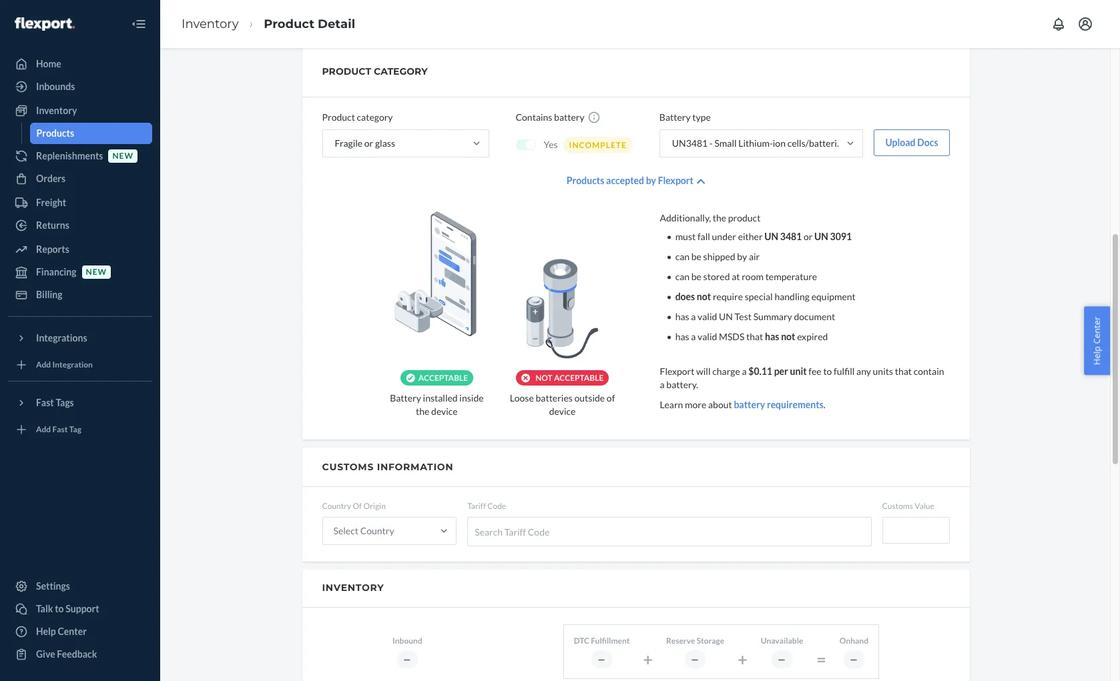 Task type: vqa. For each thing, say whether or not it's contained in the screenshot.
The Processing
no



Task type: locate. For each thing, give the bounding box(es) containing it.
un left test
[[719, 311, 733, 323]]

battery for battery installed inside the device
[[390, 393, 421, 404]]

has a valid msds that has not expired
[[675, 331, 828, 343]]

un left the "3481"
[[765, 231, 779, 242]]

battery left installed
[[390, 393, 421, 404]]

about
[[708, 399, 732, 411]]

chevron up image
[[697, 177, 705, 186]]

1 ― from the left
[[403, 655, 412, 665]]

tariff right search
[[505, 527, 526, 538]]

device for batteries
[[549, 406, 576, 417]]

0 vertical spatial valid
[[698, 311, 717, 323]]

a inside "fee to fulfill any units that contain a battery."
[[660, 379, 665, 391]]

0 vertical spatial code
[[488, 501, 506, 511]]

1 vertical spatial customs
[[882, 501, 913, 511]]

by left air
[[737, 251, 747, 262]]

add fast tag
[[36, 425, 81, 435]]

1 be from the top
[[692, 251, 702, 262]]

1 horizontal spatial not
[[781, 331, 796, 343]]

test
[[735, 311, 752, 323]]

new down products link on the top left of the page
[[112, 151, 134, 161]]

1 vertical spatial battery
[[390, 393, 421, 404]]

0 horizontal spatial battery
[[390, 393, 421, 404]]

0 vertical spatial product
[[975, 138, 1008, 149]]

1 horizontal spatial battery
[[734, 399, 765, 411]]

type
[[693, 112, 711, 123]]

help center link
[[8, 622, 152, 643]]

incomplete
[[569, 140, 627, 150]]

0 vertical spatial help center
[[1091, 317, 1103, 365]]

1 horizontal spatial products
[[567, 175, 605, 186]]

add inside add integration 'link'
[[36, 360, 51, 370]]

1 vertical spatial code
[[528, 527, 550, 538]]

upload docs button
[[874, 130, 950, 156]]

a left 'msds'
[[691, 331, 696, 343]]

that down has a valid un test summary document
[[747, 331, 763, 343]]

0 vertical spatial customs
[[322, 461, 374, 473]]

0 horizontal spatial or
[[364, 138, 373, 149]]

1 vertical spatial inventory
[[36, 105, 77, 116]]

valid
[[698, 311, 717, 323], [698, 331, 717, 343]]

contains battery
[[516, 112, 585, 123]]

1 valid from the top
[[698, 311, 717, 323]]

0 horizontal spatial +
[[643, 650, 653, 670]]

2 valid from the top
[[698, 331, 717, 343]]

― down onhand
[[850, 655, 859, 665]]

not
[[536, 373, 553, 383]]

1 horizontal spatial that
[[895, 366, 912, 377]]

1 vertical spatial add
[[36, 425, 51, 435]]

1 horizontal spatial device
[[549, 406, 576, 417]]

battery up yes
[[554, 112, 585, 123]]

close navigation image
[[131, 16, 147, 32]]

add integration link
[[8, 355, 152, 376]]

1 horizontal spatial inventory link
[[182, 16, 239, 31]]

can down must
[[675, 251, 690, 262]]

tariff up search
[[468, 501, 486, 511]]

product right in"
[[975, 138, 1008, 149]]

fragile or glass
[[335, 138, 395, 149]]

battery right about
[[734, 399, 765, 411]]

1 horizontal spatial product
[[322, 112, 355, 123]]

product up fragile
[[322, 112, 355, 123]]

1 horizontal spatial customs
[[882, 501, 913, 511]]

1 vertical spatial flexport
[[660, 366, 695, 377]]

not right does
[[697, 291, 711, 302]]

not left expired
[[781, 331, 796, 343]]

0 vertical spatial help
[[1091, 346, 1103, 365]]

― for reserve storage
[[691, 655, 700, 665]]

add left 'integration'
[[36, 360, 51, 370]]

1 horizontal spatial inventory
[[182, 16, 239, 31]]

country down origin
[[360, 526, 394, 537]]

"packed
[[848, 138, 881, 149]]

0 horizontal spatial help center
[[36, 626, 87, 638]]

inbounds link
[[8, 76, 152, 97]]

+
[[643, 650, 653, 670], [738, 650, 748, 670]]

can
[[675, 251, 690, 262], [675, 271, 690, 282]]

― for onhand
[[850, 655, 859, 665]]

0 vertical spatial to
[[824, 366, 832, 377]]

add down fast tags
[[36, 425, 51, 435]]

reports link
[[8, 239, 152, 260]]

be
[[692, 251, 702, 262], [692, 271, 702, 282]]

storage
[[697, 636, 725, 646]]

device inside "battery installed inside the device"
[[431, 406, 458, 417]]

0 vertical spatial not
[[697, 291, 711, 302]]

center
[[1091, 317, 1103, 344], [58, 626, 87, 638]]

tags
[[56, 397, 74, 409]]

the
[[713, 212, 727, 224], [416, 406, 430, 417]]

product for product detail
[[264, 16, 314, 31]]

$0.11
[[749, 366, 773, 377]]

by right "accepted" in the top of the page
[[646, 175, 656, 186]]

0 horizontal spatial battery
[[554, 112, 585, 123]]

or left glass
[[364, 138, 373, 149]]

can up does
[[675, 271, 690, 282]]

product left detail
[[264, 16, 314, 31]]

― down unavailable
[[778, 655, 787, 665]]

1 horizontal spatial battery
[[660, 112, 691, 123]]

handling
[[775, 291, 810, 302]]

code up search
[[488, 501, 506, 511]]

new
[[112, 151, 134, 161], [86, 267, 107, 277]]

select country
[[334, 526, 394, 537]]

0 vertical spatial be
[[692, 251, 702, 262]]

1 horizontal spatial the
[[713, 212, 727, 224]]

add integration
[[36, 360, 93, 370]]

help inside button
[[1091, 346, 1103, 365]]

new down reports link
[[86, 267, 107, 277]]

1 vertical spatial can
[[675, 271, 690, 282]]

product
[[975, 138, 1008, 149], [728, 212, 761, 224]]

― down reserve storage at the right bottom of the page
[[691, 655, 700, 665]]

"contained
[[917, 138, 961, 149]]

acceptable up installed
[[418, 373, 468, 383]]

center inside button
[[1091, 317, 1103, 344]]

2 device from the left
[[549, 406, 576, 417]]

acceptable up outside
[[554, 373, 604, 383]]

products up replenishments
[[36, 128, 74, 139]]

country
[[322, 501, 351, 511], [360, 526, 394, 537]]

orders
[[36, 173, 66, 184]]

1 vertical spatial the
[[416, 406, 430, 417]]

a left battery. in the bottom right of the page
[[660, 379, 665, 391]]

2 can from the top
[[675, 271, 690, 282]]

1 vertical spatial that
[[895, 366, 912, 377]]

1 horizontal spatial center
[[1091, 317, 1103, 344]]

or right with"
[[906, 138, 915, 149]]

None text field
[[882, 518, 950, 544]]

1 horizontal spatial country
[[360, 526, 394, 537]]

0 vertical spatial new
[[112, 151, 134, 161]]

help
[[1091, 346, 1103, 365], [36, 626, 56, 638]]

device down batteries on the bottom
[[549, 406, 576, 417]]

special
[[745, 291, 773, 302]]

0 horizontal spatial device
[[431, 406, 458, 417]]

reserve
[[666, 636, 695, 646]]

0 horizontal spatial customs
[[322, 461, 374, 473]]

0 vertical spatial that
[[747, 331, 763, 343]]

3 ― from the left
[[691, 655, 700, 665]]

product
[[264, 16, 314, 31], [322, 112, 355, 123]]

valid for msds
[[698, 331, 717, 343]]

0 vertical spatial fast
[[36, 397, 54, 409]]

to inside talk to support 'link'
[[55, 604, 64, 615]]

customs left value
[[882, 501, 913, 511]]

1 device from the left
[[431, 406, 458, 417]]

category
[[374, 65, 428, 77]]

product category
[[322, 65, 428, 77]]

breadcrumbs navigation
[[171, 4, 366, 44]]

require
[[713, 291, 743, 302]]

battery left type
[[660, 112, 691, 123]]

code
[[488, 501, 506, 511], [528, 527, 550, 538]]

product up either at the right top
[[728, 212, 761, 224]]

1 horizontal spatial to
[[824, 366, 832, 377]]

0 vertical spatial center
[[1091, 317, 1103, 344]]

flexport will charge a $0.11 per unit
[[660, 366, 807, 377]]

0 vertical spatial inventory
[[182, 16, 239, 31]]

valid down the require
[[698, 311, 717, 323]]

2 vertical spatial inventory
[[322, 582, 384, 594]]

with"
[[883, 138, 904, 149]]

not
[[697, 291, 711, 302], [781, 331, 796, 343]]

or right the "3481"
[[804, 231, 813, 242]]

category
[[357, 112, 393, 123]]

0 vertical spatial battery
[[554, 112, 585, 123]]

to for talk
[[55, 604, 64, 615]]

more
[[685, 399, 707, 411]]

be for stored
[[692, 271, 702, 282]]

acceptable
[[418, 373, 468, 383], [554, 373, 604, 383]]

has for has a valid un test summary document
[[675, 311, 689, 323]]

to
[[824, 366, 832, 377], [55, 604, 64, 615]]

to inside "fee to fulfill any units that contain a battery."
[[824, 366, 832, 377]]

the up under on the top
[[713, 212, 727, 224]]

flexport left chevron up image
[[658, 175, 694, 186]]

0 horizontal spatial to
[[55, 604, 64, 615]]

product detail
[[264, 16, 355, 31]]

integrations button
[[8, 328, 152, 349]]

be left the "stored"
[[692, 271, 702, 282]]

0 horizontal spatial new
[[86, 267, 107, 277]]

freight
[[36, 197, 66, 208]]

2 be from the top
[[692, 271, 702, 282]]

fee
[[809, 366, 822, 377]]

products accepted by flexport
[[567, 175, 694, 186]]

=
[[817, 650, 827, 670]]

add inside add fast tag link
[[36, 425, 51, 435]]

1 vertical spatial help
[[36, 626, 56, 638]]

to right talk
[[55, 604, 64, 615]]

financing
[[36, 266, 77, 278]]

0 horizontal spatial inventory link
[[8, 100, 152, 122]]

expired
[[797, 331, 828, 343]]

ion
[[773, 138, 786, 149]]

― down dtc fulfillment
[[598, 655, 606, 665]]

1 add from the top
[[36, 360, 51, 370]]

1 vertical spatial to
[[55, 604, 64, 615]]

0 vertical spatial by
[[646, 175, 656, 186]]

0 horizontal spatial products
[[36, 128, 74, 139]]

cells/batteries
[[788, 138, 846, 149]]

search
[[475, 527, 503, 538]]

help center inside button
[[1091, 317, 1103, 365]]

5 ― from the left
[[850, 655, 859, 665]]

fee to fulfill any units that contain a battery.
[[660, 366, 945, 391]]

the inside "battery installed inside the device"
[[416, 406, 430, 417]]

tariff code
[[468, 501, 506, 511]]

fast left tag
[[52, 425, 68, 435]]

or
[[364, 138, 373, 149], [906, 138, 915, 149], [804, 231, 813, 242]]

1 horizontal spatial acceptable
[[554, 373, 604, 383]]

4 ― from the left
[[778, 655, 787, 665]]

must
[[675, 231, 696, 242]]

fast left tags
[[36, 397, 54, 409]]

replenishments
[[36, 150, 103, 162]]

2 horizontal spatial un
[[815, 231, 829, 242]]

products down incomplete
[[567, 175, 605, 186]]

customs for customs information
[[322, 461, 374, 473]]

1 vertical spatial be
[[692, 271, 702, 282]]

0 vertical spatial can
[[675, 251, 690, 262]]

battery type
[[660, 112, 711, 123]]

the down installed
[[416, 406, 430, 417]]

be down fall
[[692, 251, 702, 262]]

to right the fee
[[824, 366, 832, 377]]

search tariff code
[[475, 527, 550, 538]]

0 vertical spatial add
[[36, 360, 51, 370]]

products link
[[30, 123, 152, 144]]

2 ― from the left
[[598, 655, 606, 665]]

1 horizontal spatial help center
[[1091, 317, 1103, 365]]

valid left 'msds'
[[698, 331, 717, 343]]

that right units
[[895, 366, 912, 377]]

1 horizontal spatial tariff
[[505, 527, 526, 538]]

products for products accepted by flexport
[[567, 175, 605, 186]]

1 vertical spatial center
[[58, 626, 87, 638]]

1 vertical spatial valid
[[698, 331, 717, 343]]

additionally, the product
[[660, 212, 761, 224]]

0 horizontal spatial the
[[416, 406, 430, 417]]

2 acceptable from the left
[[554, 373, 604, 383]]

orders link
[[8, 168, 152, 190]]

country left of
[[322, 501, 351, 511]]

product inside breadcrumbs navigation
[[264, 16, 314, 31]]

settings link
[[8, 576, 152, 598]]

battery for battery type
[[660, 112, 691, 123]]

1 horizontal spatial help
[[1091, 346, 1103, 365]]

0 horizontal spatial inventory
[[36, 105, 77, 116]]

0 vertical spatial country
[[322, 501, 351, 511]]

0 vertical spatial battery
[[660, 112, 691, 123]]

0 horizontal spatial product
[[264, 16, 314, 31]]

0 vertical spatial tariff
[[468, 501, 486, 511]]

un left 3091
[[815, 231, 829, 242]]

1 can from the top
[[675, 251, 690, 262]]

0 vertical spatial product
[[264, 16, 314, 31]]

customs up country of origin
[[322, 461, 374, 473]]

1 horizontal spatial code
[[528, 527, 550, 538]]

device inside loose batteries outside of device
[[549, 406, 576, 417]]

― down inbound
[[403, 655, 412, 665]]

device
[[431, 406, 458, 417], [549, 406, 576, 417]]

flexport up battery. in the bottom right of the page
[[660, 366, 695, 377]]

flexport
[[658, 175, 694, 186], [660, 366, 695, 377]]

1 vertical spatial help center
[[36, 626, 87, 638]]

fast
[[36, 397, 54, 409], [52, 425, 68, 435]]

a
[[691, 311, 696, 323], [691, 331, 696, 343], [742, 366, 747, 377], [660, 379, 665, 391]]

2 + from the left
[[738, 650, 748, 670]]

customs value
[[882, 501, 935, 511]]

1 vertical spatial by
[[737, 251, 747, 262]]

code right search
[[528, 527, 550, 538]]

device down installed
[[431, 406, 458, 417]]

battery requirements button
[[734, 399, 824, 412]]

0 horizontal spatial not
[[697, 291, 711, 302]]

of
[[353, 501, 362, 511]]

battery
[[554, 112, 585, 123], [734, 399, 765, 411]]

1 horizontal spatial +
[[738, 650, 748, 670]]

battery inside "battery installed inside the device"
[[390, 393, 421, 404]]

value
[[915, 501, 935, 511]]

0 horizontal spatial acceptable
[[418, 373, 468, 383]]

2 add from the top
[[36, 425, 51, 435]]

valid for un
[[698, 311, 717, 323]]



Task type: describe. For each thing, give the bounding box(es) containing it.
reports
[[36, 244, 69, 255]]

1 vertical spatial fast
[[52, 425, 68, 435]]

1 vertical spatial not
[[781, 331, 796, 343]]

0 horizontal spatial tariff
[[468, 501, 486, 511]]

feedback
[[57, 649, 97, 660]]

open account menu image
[[1078, 16, 1094, 32]]

can for can be stored at room temperature
[[675, 271, 690, 282]]

fall
[[698, 231, 710, 242]]

equipment
[[812, 291, 856, 302]]

customs information
[[322, 461, 454, 473]]

add for add fast tag
[[36, 425, 51, 435]]

fulfill
[[834, 366, 855, 377]]

yes
[[544, 139, 558, 151]]

must fall under either un 3481 or un 3091
[[675, 231, 852, 242]]

― for inbound
[[403, 655, 412, 665]]

accepted
[[606, 175, 644, 186]]

not acceptable
[[536, 373, 604, 383]]

-
[[710, 138, 713, 149]]

product for product category
[[322, 112, 355, 123]]

1 horizontal spatial un
[[765, 231, 779, 242]]

glass
[[375, 138, 395, 149]]

3481
[[780, 231, 802, 242]]

flexport logo image
[[15, 17, 75, 31]]

will
[[696, 366, 711, 377]]

― for dtc fulfillment
[[598, 655, 606, 665]]

product category
[[322, 112, 393, 123]]

contain
[[914, 366, 945, 377]]

add for add integration
[[36, 360, 51, 370]]

of
[[607, 393, 615, 404]]

product
[[322, 65, 371, 77]]

per
[[774, 366, 788, 377]]

unavailable
[[761, 636, 804, 646]]

contains
[[516, 112, 553, 123]]

returns
[[36, 220, 69, 231]]

0 horizontal spatial un
[[719, 311, 733, 323]]

dtc fulfillment
[[574, 636, 630, 646]]

lithium-
[[739, 138, 773, 149]]

requirements
[[767, 399, 824, 411]]

fast tags button
[[8, 393, 152, 414]]

inventory inside breadcrumbs navigation
[[182, 16, 239, 31]]

1 horizontal spatial by
[[737, 251, 747, 262]]

outside
[[575, 393, 605, 404]]

that inside "fee to fulfill any units that contain a battery."
[[895, 366, 912, 377]]

to for fee
[[824, 366, 832, 377]]

― for unavailable
[[778, 655, 787, 665]]

upload
[[886, 137, 916, 148]]

1 vertical spatial battery
[[734, 399, 765, 411]]

a left $0.11
[[742, 366, 747, 377]]

detail
[[318, 16, 355, 31]]

0 horizontal spatial by
[[646, 175, 656, 186]]

0 horizontal spatial help
[[36, 626, 56, 638]]

billing link
[[8, 284, 152, 306]]

home
[[36, 58, 61, 69]]

settings
[[36, 581, 70, 592]]

1 vertical spatial product
[[728, 212, 761, 224]]

reserve storage
[[666, 636, 725, 646]]

select
[[334, 526, 359, 537]]

learn more about battery requirements .
[[660, 399, 826, 411]]

can for can be shipped by air
[[675, 251, 690, 262]]

customs for customs value
[[882, 501, 913, 511]]

fulfillment
[[591, 636, 630, 646]]

device for installed
[[431, 406, 458, 417]]

talk to support
[[36, 604, 99, 615]]

2 horizontal spatial or
[[906, 138, 915, 149]]

0 horizontal spatial country
[[322, 501, 351, 511]]

does
[[675, 291, 695, 302]]

does not require special handling equipment
[[675, 291, 856, 302]]

document
[[794, 311, 836, 323]]

help center button
[[1085, 307, 1110, 375]]

2 horizontal spatial inventory
[[322, 582, 384, 594]]

can be shipped by air
[[675, 251, 760, 262]]

has a valid un test summary document
[[675, 311, 836, 323]]

give feedback button
[[8, 644, 152, 666]]

returns link
[[8, 215, 152, 236]]

1 vertical spatial inventory link
[[8, 100, 152, 122]]

temperature
[[766, 271, 817, 282]]

0 horizontal spatial code
[[488, 501, 506, 511]]

new for financing
[[86, 267, 107, 277]]

0 vertical spatial inventory link
[[182, 16, 239, 31]]

has for has a valid msds that has not expired
[[675, 331, 689, 343]]

batteries
[[536, 393, 573, 404]]

either
[[738, 231, 763, 242]]

products for products
[[36, 128, 74, 139]]

1 + from the left
[[643, 650, 653, 670]]

give
[[36, 649, 55, 660]]

battery.
[[667, 379, 698, 391]]

fragile
[[335, 138, 363, 149]]

can be stored at room temperature
[[675, 271, 817, 282]]

give feedback
[[36, 649, 97, 660]]

battery installed inside the device
[[390, 393, 484, 417]]

1 acceptable from the left
[[418, 373, 468, 383]]

be for shipped
[[692, 251, 702, 262]]

3091
[[830, 231, 852, 242]]

shipped
[[704, 251, 736, 262]]

charge
[[713, 366, 740, 377]]

fast tags
[[36, 397, 74, 409]]

at
[[732, 271, 740, 282]]

1 horizontal spatial product
[[975, 138, 1008, 149]]

fast inside dropdown button
[[36, 397, 54, 409]]

learn
[[660, 399, 683, 411]]

onhand
[[840, 636, 869, 646]]

inside
[[460, 393, 484, 404]]

docs
[[918, 137, 938, 148]]

1 horizontal spatial or
[[804, 231, 813, 242]]

.
[[824, 399, 826, 411]]

open notifications image
[[1051, 16, 1067, 32]]

inbound
[[393, 636, 422, 646]]

1 vertical spatial tariff
[[505, 527, 526, 538]]

0 vertical spatial the
[[713, 212, 727, 224]]

freight link
[[8, 192, 152, 214]]

1 vertical spatial country
[[360, 526, 394, 537]]

loose
[[510, 393, 534, 404]]

0 horizontal spatial center
[[58, 626, 87, 638]]

0 horizontal spatial that
[[747, 331, 763, 343]]

talk to support link
[[8, 599, 152, 620]]

a down does
[[691, 311, 696, 323]]

loose batteries outside of device
[[510, 393, 615, 417]]

room
[[742, 271, 764, 282]]

talk
[[36, 604, 53, 615]]

summary
[[754, 311, 792, 323]]

any
[[857, 366, 871, 377]]

additionally,
[[660, 212, 711, 224]]

new for replenishments
[[112, 151, 134, 161]]

0 vertical spatial flexport
[[658, 175, 694, 186]]



